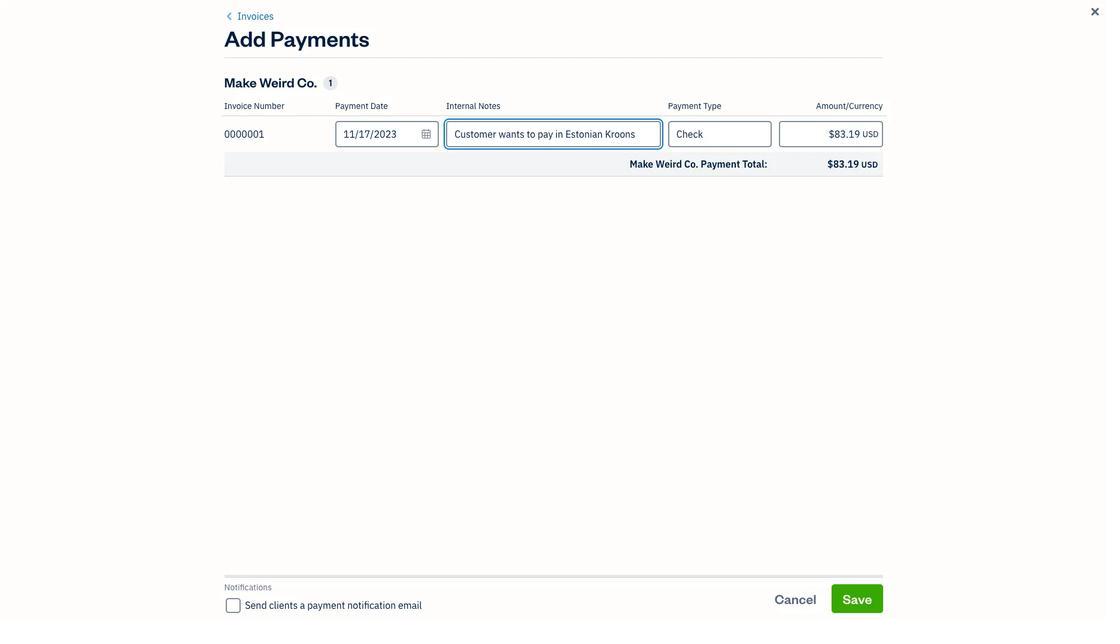 Task type: describe. For each thing, give the bounding box(es) containing it.
amount
[[874, 575, 904, 586]]

client / invoice number
[[335, 575, 423, 586]]

amount/currency
[[816, 101, 883, 111]]

cancel
[[775, 590, 817, 607]]

due date
[[768, 575, 803, 586]]

1 vertical spatial number
[[393, 575, 423, 586]]

date for payment date
[[371, 101, 388, 111]]

new invoice
[[857, 51, 929, 68]]

send
[[245, 600, 267, 612]]

1
[[329, 77, 332, 89]]

invoices inside 'invoices' button
[[238, 10, 274, 22]]

date for issued date
[[737, 575, 755, 586]]

Type your notes here text field
[[446, 121, 661, 147]]

payable
[[598, 123, 661, 146]]

payment type
[[668, 101, 722, 111]]

caretdown image
[[757, 575, 762, 585]]

invoice number link
[[363, 575, 423, 586]]

accept credit cards image
[[599, 156, 641, 198]]

2 / from the left
[[764, 575, 767, 586]]

Date in MM/DD/YYYY format text field
[[335, 121, 439, 147]]

save
[[843, 590, 872, 607]]

internal notes
[[446, 101, 501, 111]]

cancel button
[[764, 584, 828, 613]]

invoice up the 0000001
[[224, 101, 252, 111]]

1 vertical spatial invoices
[[300, 45, 382, 73]]

1 vertical spatial weird
[[656, 158, 682, 170]]

payment
[[307, 600, 345, 612]]

0 vertical spatial weird
[[259, 74, 295, 90]]

notification
[[348, 600, 396, 612]]

ever
[[725, 123, 761, 146]]

payment for payment type
[[668, 101, 702, 111]]

due date link
[[768, 575, 803, 586]]

send clients a payment notification email
[[245, 600, 422, 612]]

0 horizontal spatial number
[[254, 101, 285, 111]]

date for due date
[[785, 575, 803, 586]]

payment for payment date
[[335, 101, 369, 111]]

invoice like a pro image
[[392, 156, 434, 198]]

2 horizontal spatial co.
[[685, 158, 699, 170]]

type
[[704, 101, 722, 111]]

issued date link
[[708, 575, 764, 586]]

client
[[335, 575, 356, 586]]

make up invoice number at the left top of page
[[224, 74, 257, 90]]



Task type: locate. For each thing, give the bounding box(es) containing it.
payment down payment type text field
[[701, 158, 740, 170]]

invoice down "payment type"
[[665, 123, 721, 146]]

0 vertical spatial make weird co.
[[224, 74, 317, 90]]

1 horizontal spatial invoices
[[300, 45, 382, 73]]

0 vertical spatial invoices
[[238, 10, 274, 22]]

client link
[[335, 575, 358, 586]]

most
[[555, 123, 594, 146]]

1 vertical spatial make weird co.
[[335, 598, 401, 610]]

invoices up 1
[[300, 45, 382, 73]]

new
[[857, 51, 884, 68]]

invoices button
[[224, 9, 274, 23]]

co.
[[297, 74, 317, 90], [685, 158, 699, 170], [387, 598, 401, 610]]

1 vertical spatial co.
[[685, 158, 699, 170]]

due
[[768, 575, 783, 586]]

usd up $83.19 usd
[[863, 129, 879, 140]]

weird down payable
[[656, 158, 682, 170]]

date left caretdown icon
[[737, 575, 755, 586]]

save button
[[832, 584, 883, 613]]

make down client link
[[335, 598, 358, 610]]

usd inside $83.19 usd
[[862, 159, 878, 170]]

date up date in mm/dd/yyyy format text field
[[371, 101, 388, 111]]

/ right caretdown icon
[[764, 575, 767, 586]]

date right due
[[785, 575, 803, 586]]

/
[[358, 575, 362, 586], [764, 575, 767, 586]]

2 vertical spatial weird
[[360, 598, 385, 610]]

0 vertical spatial number
[[254, 101, 285, 111]]

Amount (USD) text field
[[779, 121, 883, 147]]

number up the 0000001
[[254, 101, 285, 111]]

issued
[[708, 575, 735, 586]]

number
[[254, 101, 285, 111], [393, 575, 423, 586]]

payments
[[271, 24, 370, 52]]

weird up invoice number at the left top of page
[[259, 74, 295, 90]]

0000001
[[224, 128, 265, 140]]

make down payable
[[630, 158, 654, 170]]

1 horizontal spatial co.
[[387, 598, 401, 610]]

0 horizontal spatial /
[[358, 575, 362, 586]]

co. down payment type text field
[[685, 158, 699, 170]]

total:
[[743, 158, 768, 170]]

invoice number
[[224, 101, 285, 111]]

description link
[[462, 575, 505, 586]]

0 horizontal spatial invoices
[[238, 10, 274, 22]]

2 horizontal spatial weird
[[656, 158, 682, 170]]

invoice right the new
[[886, 51, 929, 68]]

1 / from the left
[[358, 575, 362, 586]]

2 vertical spatial co.
[[387, 598, 401, 610]]

0 horizontal spatial make weird co.
[[224, 74, 317, 90]]

invoice up notification
[[363, 575, 391, 586]]

usd right '$83.19'
[[862, 159, 878, 170]]

payment up date in mm/dd/yyyy format text field
[[335, 101, 369, 111]]

payment
[[335, 101, 369, 111], [668, 101, 702, 111], [701, 158, 740, 170]]

0 vertical spatial co.
[[297, 74, 317, 90]]

make
[[224, 74, 257, 90], [479, 123, 522, 146], [630, 158, 654, 170], [335, 598, 358, 610]]

email
[[398, 600, 422, 612]]

date
[[371, 101, 388, 111], [737, 575, 755, 586], [785, 575, 803, 586]]

Payment Type text field
[[670, 122, 771, 146]]

1 horizontal spatial date
[[737, 575, 755, 586]]

add payments
[[224, 24, 370, 52]]

1 horizontal spatial /
[[764, 575, 767, 586]]

payment left type
[[668, 101, 702, 111]]

close image
[[1089, 5, 1102, 19]]

make weird co.
[[224, 74, 317, 90], [335, 598, 401, 610]]

0 horizontal spatial date
[[371, 101, 388, 111]]

send payment reminders image
[[805, 156, 847, 198]]

0 vertical spatial usd
[[863, 129, 879, 140]]

invoices
[[238, 10, 274, 22], [300, 45, 382, 73]]

amount link
[[874, 575, 906, 586]]

invoice
[[886, 51, 929, 68], [224, 101, 252, 111], [665, 123, 721, 146], [363, 575, 391, 586]]

weird down 'client / invoice number'
[[360, 598, 385, 610]]

1 horizontal spatial number
[[393, 575, 423, 586]]

co. left 1
[[297, 74, 317, 90]]

a
[[300, 600, 305, 612]]

1 horizontal spatial weird
[[360, 598, 385, 610]]

usd
[[863, 129, 879, 140], [862, 159, 878, 170]]

0 horizontal spatial weird
[[259, 74, 295, 90]]

co. down invoice number link
[[387, 598, 401, 610]]

notes
[[479, 101, 501, 111]]

make the most payable invoice ever
[[479, 123, 761, 146]]

add
[[224, 24, 266, 52]]

make weird co. payment total:
[[630, 158, 768, 170]]

issued date
[[708, 575, 755, 586]]

$83.19 usd
[[828, 158, 878, 170]]

invoices up add
[[238, 10, 274, 22]]

2 horizontal spatial date
[[785, 575, 803, 586]]

weird
[[259, 74, 295, 90], [656, 158, 682, 170], [360, 598, 385, 610]]

/ right "client"
[[358, 575, 362, 586]]

internal
[[446, 101, 477, 111]]

number up the email
[[393, 575, 423, 586]]

payment date
[[335, 101, 388, 111]]

1 horizontal spatial make weird co.
[[335, 598, 401, 610]]

description
[[462, 575, 505, 586]]

chevronleft image
[[224, 9, 235, 23]]

make weird co. up invoice number at the left top of page
[[224, 74, 317, 90]]

make weird co. down 'client / invoice number'
[[335, 598, 401, 610]]

make down notes
[[479, 123, 522, 146]]

clients
[[269, 600, 298, 612]]

1 vertical spatial usd
[[862, 159, 878, 170]]

make weird co. link
[[330, 592, 448, 619]]

the
[[526, 123, 551, 146]]

notifications
[[224, 582, 272, 593]]

main element
[[0, 0, 132, 619]]

0 horizontal spatial co.
[[297, 74, 317, 90]]

new invoice link
[[847, 45, 940, 74]]

$83.19
[[828, 158, 860, 170]]



Task type: vqa. For each thing, say whether or not it's contained in the screenshot.
bottom Make Weird Co.
yes



